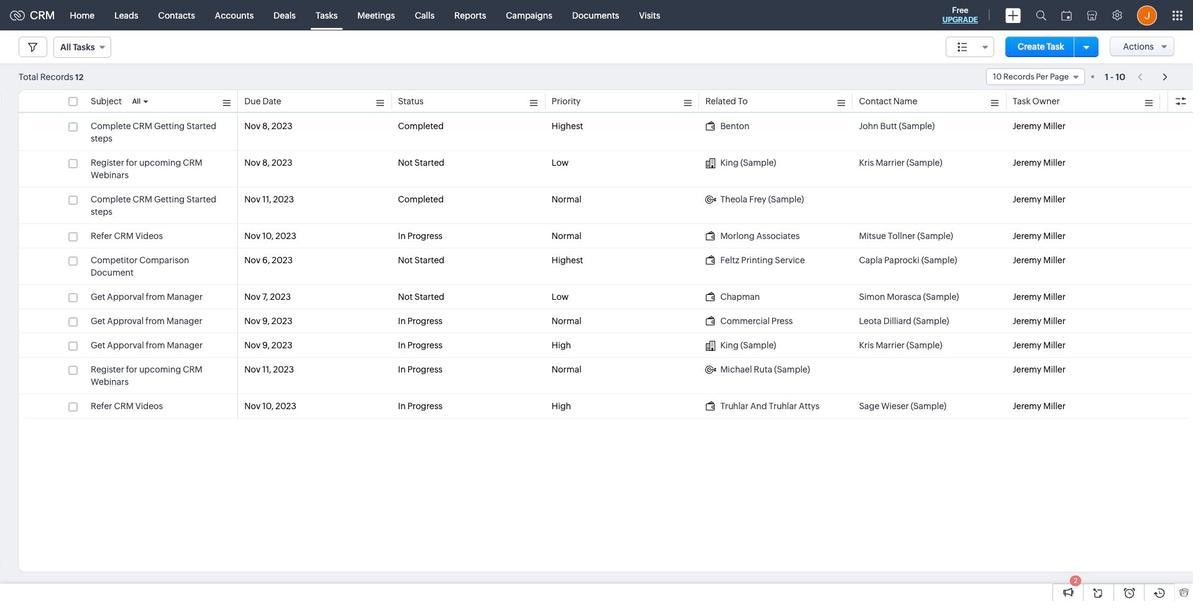 Task type: vqa. For each thing, say whether or not it's contained in the screenshot.
Public
no



Task type: locate. For each thing, give the bounding box(es) containing it.
row group
[[19, 114, 1194, 419]]

profile element
[[1130, 0, 1165, 30]]

create menu image
[[1006, 8, 1021, 23]]

calendar image
[[1062, 10, 1072, 20]]

None field
[[53, 37, 111, 58], [946, 37, 995, 57], [987, 68, 1085, 85], [53, 37, 111, 58], [987, 68, 1085, 85]]

logo image
[[10, 10, 25, 20]]



Task type: describe. For each thing, give the bounding box(es) containing it.
none field the size
[[946, 37, 995, 57]]

search element
[[1029, 0, 1054, 30]]

create menu element
[[998, 0, 1029, 30]]

profile image
[[1138, 5, 1158, 25]]

search image
[[1036, 10, 1047, 21]]

size image
[[958, 42, 968, 53]]



